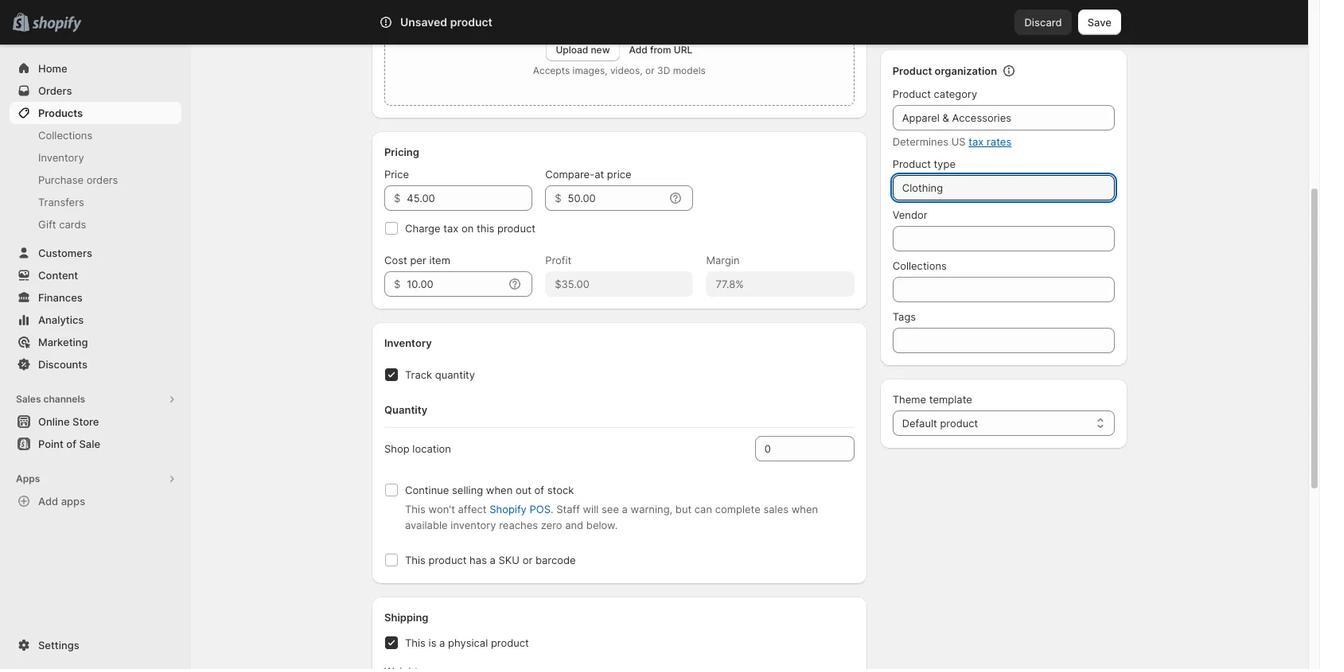 Task type: vqa. For each thing, say whether or not it's contained in the screenshot.
date
no



Task type: describe. For each thing, give the bounding box(es) containing it.
2 vertical spatial a
[[440, 637, 445, 650]]

0 vertical spatial when
[[486, 484, 513, 497]]

videos,
[[611, 64, 643, 76]]

Product category text field
[[893, 105, 1116, 131]]

margin
[[707, 254, 740, 267]]

product right physical
[[491, 637, 529, 650]]

1 vertical spatial inventory
[[385, 337, 432, 350]]

point
[[38, 438, 64, 451]]

quantity
[[385, 404, 428, 416]]

tags
[[893, 311, 917, 323]]

orders
[[87, 174, 118, 186]]

reaches
[[499, 519, 538, 532]]

Vendor text field
[[893, 226, 1116, 252]]

product for product type
[[893, 158, 932, 170]]

product organization
[[893, 64, 998, 77]]

charge tax on this product
[[405, 222, 536, 235]]

Margin text field
[[707, 272, 855, 297]]

this is a physical product
[[405, 637, 529, 650]]

pricing
[[385, 146, 420, 158]]

default product
[[903, 417, 979, 430]]

save
[[1088, 16, 1112, 29]]

add for add apps
[[38, 495, 58, 508]]

inventory
[[451, 519, 497, 532]]

upload new
[[556, 44, 610, 56]]

sales
[[16, 393, 41, 405]]

point of sale button
[[0, 433, 191, 455]]

complete
[[716, 503, 761, 516]]

0 horizontal spatial collections
[[38, 129, 93, 142]]

products
[[38, 107, 83, 119]]

content
[[38, 269, 78, 282]]

Compare-at price text field
[[568, 186, 665, 211]]

track quantity
[[405, 369, 475, 381]]

type
[[934, 158, 956, 170]]

analytics link
[[10, 309, 182, 331]]

add for add from url
[[629, 44, 648, 56]]

theme template
[[893, 393, 973, 406]]

gift cards
[[38, 218, 86, 231]]

products link
[[10, 102, 182, 124]]

category
[[934, 88, 978, 100]]

orders link
[[10, 80, 182, 102]]

this product has a sku or barcode
[[405, 554, 576, 567]]

united
[[991, 3, 1023, 16]]

apps
[[16, 473, 40, 485]]

$ for cost per item
[[394, 278, 401, 291]]

gift cards link
[[10, 213, 182, 236]]

quantity
[[435, 369, 475, 381]]

international and united states
[[906, 3, 1058, 16]]

sale
[[79, 438, 100, 451]]

location
[[413, 443, 451, 455]]

1 horizontal spatial collections
[[893, 260, 947, 272]]

of inside point of sale link
[[66, 438, 76, 451]]

on
[[462, 222, 474, 235]]

point of sale
[[38, 438, 100, 451]]

transfers
[[38, 196, 84, 209]]

1 vertical spatial or
[[523, 554, 533, 567]]

warning,
[[631, 503, 673, 516]]

won't
[[429, 503, 455, 516]]

organization
[[935, 64, 998, 77]]

a inside . staff will see a warning, but can complete sales when available inventory reaches zero and below.
[[622, 503, 628, 516]]

see
[[602, 503, 619, 516]]

add from url button
[[629, 44, 693, 56]]

track
[[405, 369, 432, 381]]

3d
[[658, 64, 671, 76]]

search button
[[424, 10, 885, 35]]

but
[[676, 503, 692, 516]]

this won't affect shopify pos
[[405, 503, 551, 516]]

price
[[607, 168, 632, 181]]

add apps
[[38, 495, 85, 508]]

per
[[410, 254, 427, 267]]

staff
[[557, 503, 580, 516]]

discounts link
[[10, 354, 182, 376]]

online
[[38, 416, 70, 428]]

purchase orders
[[38, 174, 118, 186]]

customers
[[38, 247, 92, 260]]

discard
[[1025, 16, 1063, 29]]

this
[[477, 222, 495, 235]]

vendor
[[893, 209, 928, 221]]

add from url
[[629, 44, 693, 56]]

continue
[[405, 484, 449, 497]]

url
[[674, 44, 693, 56]]

charge
[[405, 222, 441, 235]]

out
[[516, 484, 532, 497]]

shopify pos link
[[490, 503, 551, 516]]

0 vertical spatial or
[[646, 64, 655, 76]]

settings
[[38, 639, 79, 652]]

is
[[429, 637, 437, 650]]

product type
[[893, 158, 956, 170]]

0 vertical spatial and
[[970, 3, 988, 16]]

inventory link
[[10, 147, 182, 169]]

transfers link
[[10, 191, 182, 213]]

discard button
[[1016, 10, 1072, 35]]



Task type: locate. For each thing, give the bounding box(es) containing it.
default
[[903, 417, 938, 430]]

product for product category
[[893, 88, 932, 100]]

or
[[646, 64, 655, 76], [523, 554, 533, 567]]

price
[[385, 168, 409, 181]]

1 this from the top
[[405, 503, 426, 516]]

Profit text field
[[546, 272, 694, 297]]

1 vertical spatial this
[[405, 554, 426, 567]]

2 product from the top
[[893, 88, 932, 100]]

online store button
[[0, 411, 191, 433]]

rates
[[987, 135, 1012, 148]]

1 vertical spatial when
[[792, 503, 819, 516]]

this left is
[[405, 637, 426, 650]]

or left 3d
[[646, 64, 655, 76]]

product up product category
[[893, 64, 933, 77]]

1 vertical spatial product
[[893, 88, 932, 100]]

a right has
[[490, 554, 496, 567]]

continue selling when out of stock
[[405, 484, 574, 497]]

point of sale link
[[10, 433, 182, 455]]

0 vertical spatial add
[[629, 44, 648, 56]]

from
[[651, 44, 672, 56]]

product down determines
[[893, 158, 932, 170]]

when right 'sales'
[[792, 503, 819, 516]]

product for product organization
[[893, 64, 933, 77]]

purchase orders link
[[10, 169, 182, 191]]

0 vertical spatial tax
[[969, 135, 984, 148]]

of right out
[[535, 484, 545, 497]]

0 vertical spatial product
[[893, 64, 933, 77]]

2 vertical spatial this
[[405, 637, 426, 650]]

determines
[[893, 135, 949, 148]]

when up "shopify"
[[486, 484, 513, 497]]

cost
[[385, 254, 407, 267]]

analytics
[[38, 314, 84, 326]]

save button
[[1079, 10, 1122, 35]]

and
[[970, 3, 988, 16], [565, 519, 584, 532]]

1 horizontal spatial tax
[[969, 135, 984, 148]]

home link
[[10, 57, 182, 80]]

0 vertical spatial a
[[622, 503, 628, 516]]

product left has
[[429, 554, 467, 567]]

orders
[[38, 84, 72, 97]]

gift
[[38, 218, 56, 231]]

product for default product
[[941, 417, 979, 430]]

online store
[[38, 416, 99, 428]]

inventory up purchase on the left of the page
[[38, 151, 84, 164]]

this for this product has a sku or barcode
[[405, 554, 426, 567]]

. staff will see a warning, but can complete sales when available inventory reaches zero and below.
[[405, 503, 819, 532]]

Tags text field
[[893, 328, 1116, 354]]

None number field
[[755, 436, 831, 462]]

0 horizontal spatial when
[[486, 484, 513, 497]]

sales channels button
[[10, 389, 182, 411]]

of left sale
[[66, 438, 76, 451]]

images,
[[573, 64, 608, 76]]

inventory up track
[[385, 337, 432, 350]]

1 vertical spatial a
[[490, 554, 496, 567]]

1 vertical spatial of
[[535, 484, 545, 497]]

2 horizontal spatial a
[[622, 503, 628, 516]]

0 horizontal spatial of
[[66, 438, 76, 451]]

product for this product has a sku or barcode
[[429, 554, 467, 567]]

1 vertical spatial add
[[38, 495, 58, 508]]

1 horizontal spatial add
[[629, 44, 648, 56]]

selling
[[452, 484, 483, 497]]

unsaved product
[[401, 15, 493, 29]]

of
[[66, 438, 76, 451], [535, 484, 545, 497]]

accepts images, videos, or 3d models
[[533, 64, 706, 76]]

tax right us
[[969, 135, 984, 148]]

1 horizontal spatial a
[[490, 554, 496, 567]]

product for unsaved product
[[450, 15, 493, 29]]

1 vertical spatial tax
[[444, 222, 459, 235]]

compare-
[[546, 168, 595, 181]]

search
[[450, 16, 484, 29]]

$ for price
[[394, 192, 401, 205]]

stock
[[548, 484, 574, 497]]

add apps button
[[10, 490, 182, 513]]

apps
[[61, 495, 85, 508]]

tax rates link
[[969, 135, 1012, 148]]

0 horizontal spatial a
[[440, 637, 445, 650]]

1 vertical spatial collections
[[893, 260, 947, 272]]

international
[[906, 3, 967, 16]]

shopify
[[490, 503, 527, 516]]

1 product from the top
[[893, 64, 933, 77]]

product
[[893, 64, 933, 77], [893, 88, 932, 100], [893, 158, 932, 170]]

new
[[591, 44, 610, 56]]

1 horizontal spatial when
[[792, 503, 819, 516]]

finances
[[38, 291, 83, 304]]

cost per item
[[385, 254, 451, 267]]

theme
[[893, 393, 927, 406]]

finances link
[[10, 287, 182, 309]]

.
[[551, 503, 554, 516]]

add left from
[[629, 44, 648, 56]]

0 vertical spatial inventory
[[38, 151, 84, 164]]

barcode
[[536, 554, 576, 567]]

affect
[[458, 503, 487, 516]]

states
[[1026, 3, 1058, 16]]

shop
[[385, 443, 410, 455]]

0 horizontal spatial add
[[38, 495, 58, 508]]

Collections text field
[[893, 277, 1116, 303]]

Cost per item text field
[[407, 272, 504, 297]]

settings link
[[10, 635, 182, 657]]

marketing
[[38, 336, 88, 349]]

$ down compare-
[[555, 192, 562, 205]]

zero
[[541, 519, 563, 532]]

this for this won't affect shopify pos
[[405, 503, 426, 516]]

channels
[[43, 393, 85, 405]]

$ down the cost
[[394, 278, 401, 291]]

0 horizontal spatial inventory
[[38, 151, 84, 164]]

1 horizontal spatial and
[[970, 3, 988, 16]]

a right is
[[440, 637, 445, 650]]

tax left on
[[444, 222, 459, 235]]

this up available
[[405, 503, 426, 516]]

3 product from the top
[[893, 158, 932, 170]]

$ for compare-at price
[[555, 192, 562, 205]]

content link
[[10, 264, 182, 287]]

0 vertical spatial of
[[66, 438, 76, 451]]

this down available
[[405, 554, 426, 567]]

product right unsaved at the left of the page
[[450, 15, 493, 29]]

a
[[622, 503, 628, 516], [490, 554, 496, 567], [440, 637, 445, 650]]

0 horizontal spatial tax
[[444, 222, 459, 235]]

us
[[952, 135, 966, 148]]

and down staff
[[565, 519, 584, 532]]

a right see
[[622, 503, 628, 516]]

1 vertical spatial and
[[565, 519, 584, 532]]

shipping
[[385, 612, 429, 624]]

2 this from the top
[[405, 554, 426, 567]]

1 horizontal spatial or
[[646, 64, 655, 76]]

and left united
[[970, 3, 988, 16]]

$ down price
[[394, 192, 401, 205]]

collections down vendor
[[893, 260, 947, 272]]

item
[[429, 254, 451, 267]]

sku
[[499, 554, 520, 567]]

accepts
[[533, 64, 570, 76]]

product down product organization
[[893, 88, 932, 100]]

when
[[486, 484, 513, 497], [792, 503, 819, 516]]

discounts
[[38, 358, 88, 371]]

home
[[38, 62, 67, 75]]

upload new button
[[547, 39, 620, 61]]

add inside "button"
[[38, 495, 58, 508]]

3 this from the top
[[405, 637, 426, 650]]

product right this
[[498, 222, 536, 235]]

pos
[[530, 503, 551, 516]]

profit
[[546, 254, 572, 267]]

product down the template
[[941, 417, 979, 430]]

Price text field
[[407, 186, 533, 211]]

or right "sku"
[[523, 554, 533, 567]]

and inside . staff will see a warning, but can complete sales when available inventory reaches zero and below.
[[565, 519, 584, 532]]

0 vertical spatial this
[[405, 503, 426, 516]]

1 horizontal spatial inventory
[[385, 337, 432, 350]]

0 horizontal spatial and
[[565, 519, 584, 532]]

template
[[930, 393, 973, 406]]

collections down products
[[38, 129, 93, 142]]

compare-at price
[[546, 168, 632, 181]]

this
[[405, 503, 426, 516], [405, 554, 426, 567], [405, 637, 426, 650]]

upload
[[556, 44, 589, 56]]

this for this is a physical product
[[405, 637, 426, 650]]

store
[[73, 416, 99, 428]]

$
[[394, 192, 401, 205], [555, 192, 562, 205], [394, 278, 401, 291]]

shopify image
[[32, 16, 81, 32]]

add left the apps
[[38, 495, 58, 508]]

0 horizontal spatial or
[[523, 554, 533, 567]]

determines us tax rates
[[893, 135, 1012, 148]]

below.
[[587, 519, 618, 532]]

cards
[[59, 218, 86, 231]]

2 vertical spatial product
[[893, 158, 932, 170]]

0 vertical spatial collections
[[38, 129, 93, 142]]

marketing link
[[10, 331, 182, 354]]

when inside . staff will see a warning, but can complete sales when available inventory reaches zero and below.
[[792, 503, 819, 516]]

can
[[695, 503, 713, 516]]

1 horizontal spatial of
[[535, 484, 545, 497]]

Product type text field
[[893, 175, 1116, 201]]



